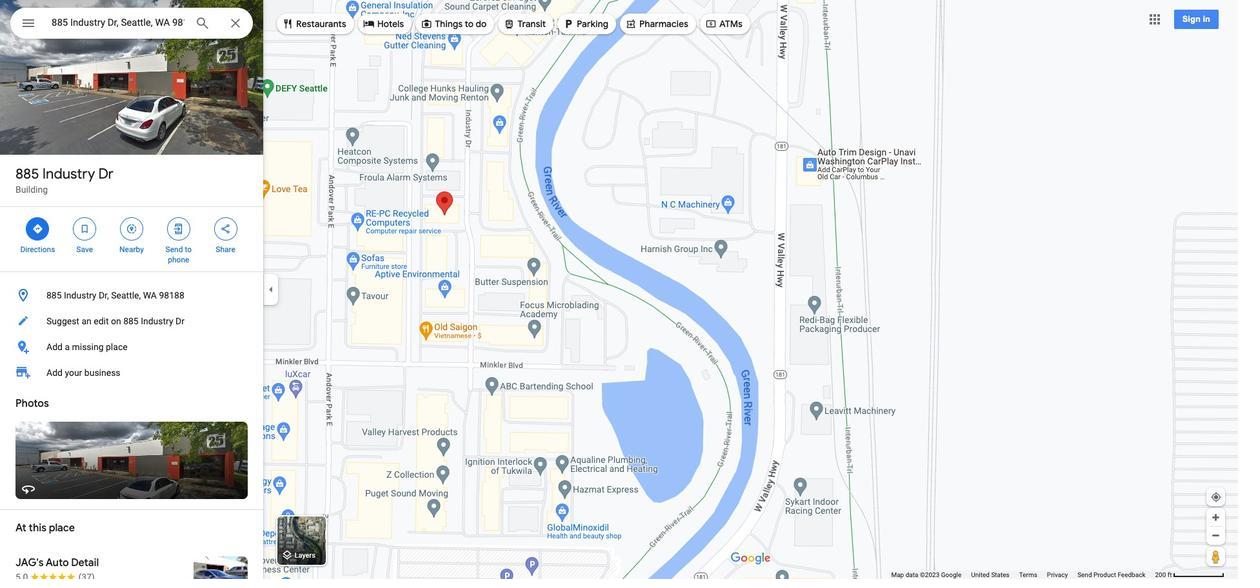 Task type: describe. For each thing, give the bounding box(es) containing it.

[[21, 14, 36, 32]]

jag's
[[15, 557, 44, 570]]

885 industry dr, seattle, wa 98188
[[46, 291, 184, 301]]

map data ©2023 google
[[892, 572, 962, 579]]

privacy button
[[1048, 571, 1069, 580]]

send product feedback button
[[1078, 571, 1146, 580]]

 things to do
[[421, 17, 487, 31]]

1 vertical spatial place
[[49, 522, 75, 535]]

add your business
[[46, 368, 120, 378]]

98188
[[159, 291, 184, 301]]

200 ft button
[[1156, 572, 1225, 579]]

terms button
[[1020, 571, 1038, 580]]

at
[[15, 522, 26, 535]]

ft
[[1168, 572, 1173, 579]]

885 industry dr main content
[[0, 0, 263, 580]]

sign in
[[1183, 14, 1211, 24]]

in
[[1204, 14, 1211, 24]]

edit
[[94, 316, 109, 327]]

add for add a missing place
[[46, 342, 63, 352]]

on
[[111, 316, 121, 327]]

phone
[[168, 256, 189, 265]]

dr inside 885 industry dr building
[[98, 165, 113, 183]]

feedback
[[1118, 572, 1146, 579]]

united states button
[[972, 571, 1010, 580]]


[[563, 17, 575, 31]]

seattle,
[[111, 291, 141, 301]]

nearby
[[119, 245, 144, 254]]

google
[[942, 572, 962, 579]]

zoom out image
[[1212, 531, 1221, 541]]

auto
[[46, 557, 69, 570]]

2 vertical spatial industry
[[141, 316, 173, 327]]

actions for 885 industry dr region
[[0, 207, 263, 272]]

zoom in image
[[1212, 513, 1221, 523]]

product
[[1094, 572, 1117, 579]]

 restaurants
[[282, 17, 346, 31]]

transit
[[518, 18, 546, 30]]

send for send product feedback
[[1078, 572, 1093, 579]]

dr inside button
[[176, 316, 185, 327]]

none field inside 885 industry dr, seattle, wa 98188 field
[[52, 15, 185, 30]]

jag's auto detail
[[15, 557, 99, 570]]

parking
[[577, 18, 609, 30]]

sign
[[1183, 14, 1201, 24]]

5.0 stars 37 reviews image
[[15, 571, 95, 580]]

share
[[216, 245, 236, 254]]

suggest an edit on 885 industry dr
[[46, 316, 185, 327]]

a
[[65, 342, 70, 352]]

your
[[65, 368, 82, 378]]

 transit
[[504, 17, 546, 31]]

885 industry dr building
[[15, 165, 113, 195]]

industry for dr,
[[64, 291, 97, 301]]


[[421, 17, 433, 31]]

885 for dr
[[15, 165, 39, 183]]

 button
[[10, 8, 46, 41]]

collapse side panel image
[[264, 283, 278, 297]]

united states
[[972, 572, 1010, 579]]

send product feedback
[[1078, 572, 1146, 579]]


[[706, 17, 717, 31]]

business
[[84, 368, 120, 378]]



Task type: locate. For each thing, give the bounding box(es) containing it.
google maps element
[[0, 0, 1239, 580]]

pharmacies
[[640, 18, 689, 30]]

1 vertical spatial add
[[46, 368, 63, 378]]

add for add your business
[[46, 368, 63, 378]]

885
[[15, 165, 39, 183], [46, 291, 62, 301], [123, 316, 139, 327]]


[[220, 222, 231, 236]]

add
[[46, 342, 63, 352], [46, 368, 63, 378]]

united
[[972, 572, 990, 579]]

to inside ' things to do'
[[465, 18, 474, 30]]

missing
[[72, 342, 104, 352]]

footer containing map data ©2023 google
[[892, 571, 1156, 580]]

things
[[435, 18, 463, 30]]

directions
[[20, 245, 55, 254]]

1 horizontal spatial send
[[1078, 572, 1093, 579]]

at this place
[[15, 522, 75, 535]]


[[32, 222, 44, 236]]

footer inside google maps element
[[892, 571, 1156, 580]]

send inside the send to phone
[[166, 245, 183, 254]]

map
[[892, 572, 905, 579]]

0 vertical spatial place
[[106, 342, 128, 352]]

suggest
[[46, 316, 79, 327]]

1 horizontal spatial place
[[106, 342, 128, 352]]

industry inside 885 industry dr building
[[42, 165, 95, 183]]

save
[[76, 245, 93, 254]]

an
[[82, 316, 92, 327]]

industry
[[42, 165, 95, 183], [64, 291, 97, 301], [141, 316, 173, 327]]

1 horizontal spatial 885
[[46, 291, 62, 301]]

place
[[106, 342, 128, 352], [49, 522, 75, 535]]

1 vertical spatial 885
[[46, 291, 62, 301]]

photos
[[15, 398, 49, 411]]

industry left dr, on the left of the page
[[64, 291, 97, 301]]


[[126, 222, 137, 236]]

add left your
[[46, 368, 63, 378]]

send
[[166, 245, 183, 254], [1078, 572, 1093, 579]]

0 vertical spatial send
[[166, 245, 183, 254]]

wa
[[143, 291, 157, 301]]

data
[[906, 572, 919, 579]]

0 vertical spatial add
[[46, 342, 63, 352]]

 hotels
[[363, 17, 404, 31]]

885 for dr,
[[46, 291, 62, 301]]

to
[[465, 18, 474, 30], [185, 245, 192, 254]]

hotels
[[377, 18, 404, 30]]

0 horizontal spatial to
[[185, 245, 192, 254]]

 parking
[[563, 17, 609, 31]]

0 horizontal spatial 885
[[15, 165, 39, 183]]

885 up building
[[15, 165, 39, 183]]


[[626, 17, 637, 31]]

show street view coverage image
[[1207, 547, 1226, 567]]

200
[[1156, 572, 1167, 579]]

privacy
[[1048, 572, 1069, 579]]

885 right on
[[123, 316, 139, 327]]

add your business link
[[0, 360, 263, 386]]


[[173, 222, 184, 236]]


[[282, 17, 294, 31]]

0 horizontal spatial dr
[[98, 165, 113, 183]]

©2023
[[921, 572, 940, 579]]

show your location image
[[1211, 492, 1223, 504]]

885 up suggest
[[46, 291, 62, 301]]

1 horizontal spatial dr
[[176, 316, 185, 327]]

jag's auto detail link
[[0, 547, 263, 580]]

200 ft
[[1156, 572, 1173, 579]]

sign in link
[[1175, 9, 1219, 29]]

send to phone
[[166, 245, 192, 265]]

place inside add a missing place button
[[106, 342, 128, 352]]

states
[[992, 572, 1010, 579]]

2 vertical spatial 885
[[123, 316, 139, 327]]

industry up building
[[42, 165, 95, 183]]

send inside "button"
[[1078, 572, 1093, 579]]

885 Industry Dr, Seattle, WA 98188 field
[[10, 8, 253, 39]]

this
[[29, 522, 47, 535]]

885 industry dr, seattle, wa 98188 button
[[0, 283, 263, 309]]

1 vertical spatial to
[[185, 245, 192, 254]]


[[79, 222, 91, 236]]

885 inside 885 industry dr building
[[15, 165, 39, 183]]

add inside add a missing place button
[[46, 342, 63, 352]]

add a missing place
[[46, 342, 128, 352]]

send up phone
[[166, 245, 183, 254]]


[[363, 17, 375, 31]]

0 horizontal spatial place
[[49, 522, 75, 535]]

suggest an edit on 885 industry dr button
[[0, 309, 263, 334]]

to left the do
[[465, 18, 474, 30]]

place right this
[[49, 522, 75, 535]]

industry for dr
[[42, 165, 95, 183]]

building
[[15, 185, 48, 195]]

terms
[[1020, 572, 1038, 579]]

1 vertical spatial send
[[1078, 572, 1093, 579]]

send for send to phone
[[166, 245, 183, 254]]

add inside add your business link
[[46, 368, 63, 378]]

detail
[[71, 557, 99, 570]]

industry down wa
[[141, 316, 173, 327]]

1 add from the top
[[46, 342, 63, 352]]

do
[[476, 18, 487, 30]]

send left product
[[1078, 572, 1093, 579]]

atms
[[720, 18, 743, 30]]

0 vertical spatial 885
[[15, 165, 39, 183]]

add a missing place button
[[0, 334, 263, 360]]

to up phone
[[185, 245, 192, 254]]

 atms
[[706, 17, 743, 31]]

restaurants
[[296, 18, 346, 30]]

0 vertical spatial dr
[[98, 165, 113, 183]]

1 vertical spatial industry
[[64, 291, 97, 301]]

0 vertical spatial industry
[[42, 165, 95, 183]]

to inside the send to phone
[[185, 245, 192, 254]]

0 horizontal spatial send
[[166, 245, 183, 254]]

 search field
[[10, 8, 253, 41]]

2 add from the top
[[46, 368, 63, 378]]

footer
[[892, 571, 1156, 580]]

dr,
[[99, 291, 109, 301]]

 pharmacies
[[626, 17, 689, 31]]

0 vertical spatial to
[[465, 18, 474, 30]]

2 horizontal spatial 885
[[123, 316, 139, 327]]

add left a at the left bottom
[[46, 342, 63, 352]]

place down on
[[106, 342, 128, 352]]

1 horizontal spatial to
[[465, 18, 474, 30]]

1 vertical spatial dr
[[176, 316, 185, 327]]

layers
[[295, 552, 316, 561]]


[[504, 17, 515, 31]]

dr
[[98, 165, 113, 183], [176, 316, 185, 327]]

None field
[[52, 15, 185, 30]]



Task type: vqa. For each thing, say whether or not it's contained in the screenshot.


